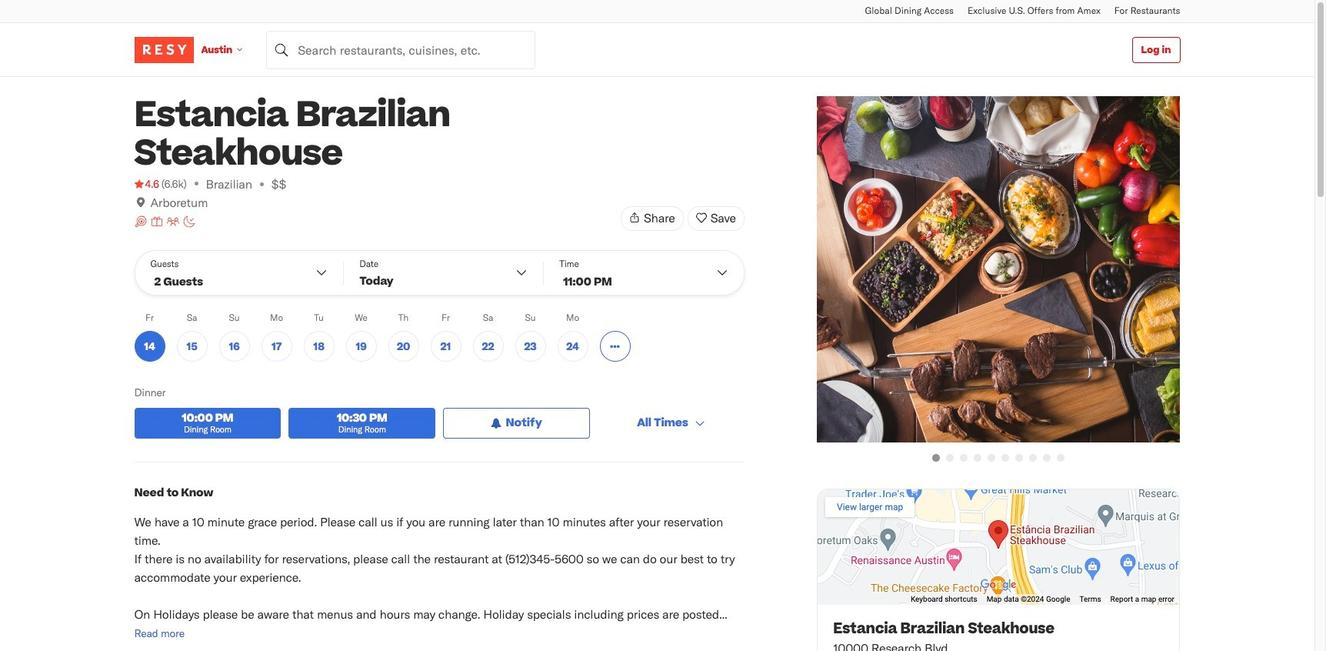 Task type: describe. For each thing, give the bounding box(es) containing it.
4.6 out of 5 stars image
[[134, 176, 159, 192]]



Task type: locate. For each thing, give the bounding box(es) containing it.
Search restaurants, cuisines, etc. text field
[[266, 30, 536, 69]]

None field
[[266, 30, 536, 69]]



